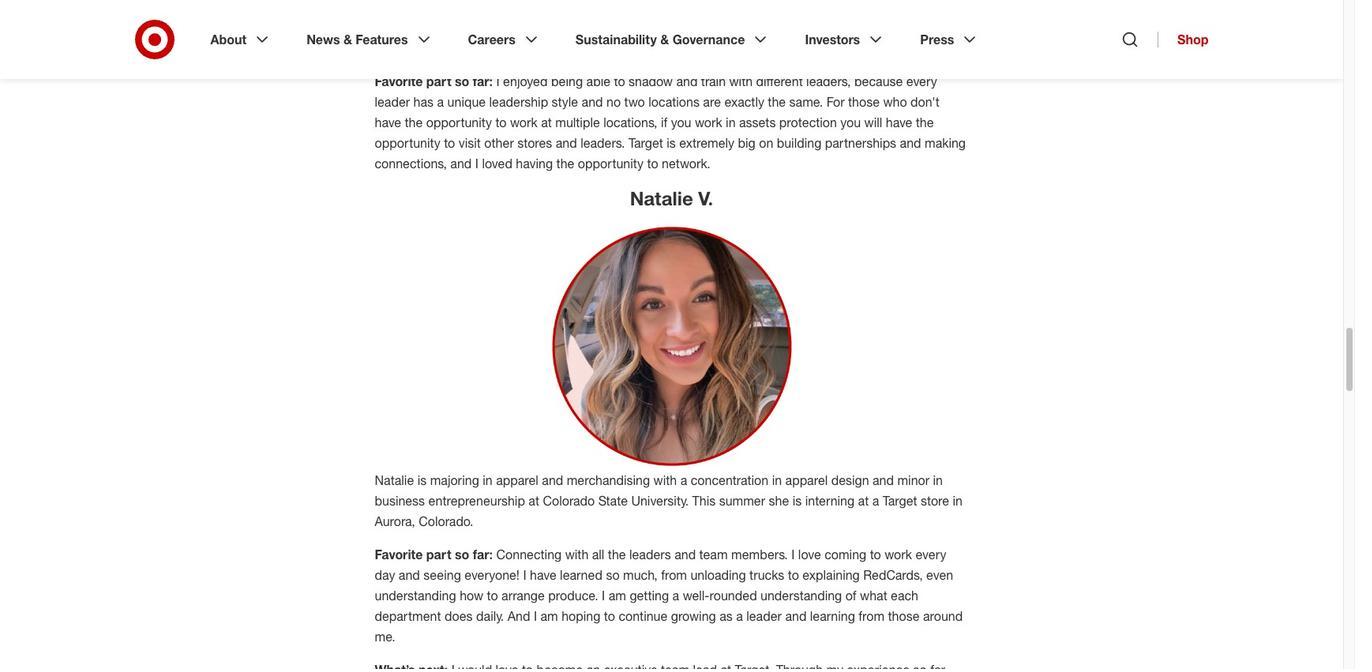 Task type: vqa. For each thing, say whether or not it's contained in the screenshot.
next: corresponding to and from
no



Task type: describe. For each thing, give the bounding box(es) containing it.
having
[[516, 155, 553, 171]]

different
[[757, 73, 803, 89]]

2 you from the left
[[841, 114, 861, 130]]

extremely
[[680, 135, 735, 151]]

merchandising
[[567, 473, 650, 488]]

train
[[702, 73, 726, 89]]

who
[[884, 94, 908, 110]]

0 horizontal spatial have
[[375, 114, 402, 130]]

being
[[551, 73, 583, 89]]

1 apparel from the left
[[496, 473, 539, 488]]

careers link
[[457, 19, 552, 60]]

other
[[485, 135, 514, 151]]

0 horizontal spatial work
[[510, 114, 538, 130]]

natalie is majoring in apparel and merchandising with a concentration in apparel design and minor in business entrepreneurship at colorado state university. this summer she is interning at a target store in aurora, colorado.
[[375, 473, 963, 529]]

careers
[[468, 32, 516, 47]]

a right interning
[[873, 493, 880, 509]]

visit
[[459, 135, 481, 151]]

and up colorado
[[542, 473, 564, 488]]

even
[[927, 567, 954, 583]]

with inside connecting with all the leaders and team members. i love coming to work every day and seeing everyone! i have learned so much, from unloading trucks to explaining redcards, even understanding how to arrange produce. i am getting a well-rounded understanding of what each department does daily. and i am hoping to continue growing as a leader and learning from those around me.
[[565, 547, 589, 563]]

all
[[592, 547, 605, 563]]

learning
[[811, 608, 856, 624]]

state
[[599, 493, 628, 509]]

i enjoyed being able to shadow and train with different leaders, because every leader has a unique leadership style and no two locations are exactly the same. for those who don't have the opportunity to work at multiple locations, if you work in assets protection you will have the opportunity to visit other stores and leaders. target is extremely big on building partnerships and making connections, and i loved having the opportunity to network.
[[375, 73, 966, 171]]

this
[[693, 493, 716, 509]]

big
[[738, 135, 756, 151]]

features
[[356, 32, 408, 47]]

& for sustainability
[[661, 32, 669, 47]]

far: for connecting
[[473, 547, 493, 563]]

as
[[720, 608, 733, 624]]

loved
[[482, 155, 513, 171]]

colorado
[[543, 493, 595, 509]]

does
[[445, 608, 473, 624]]

a right as
[[737, 608, 743, 624]]

natalie is
[[375, 473, 427, 488]]

so for unique
[[455, 73, 470, 89]]

coming
[[825, 547, 867, 563]]

target inside natalie is majoring in apparel and merchandising with a concentration in apparel design and minor in business entrepreneurship at colorado state university. this summer she is interning at a target store in aurora, colorado.
[[883, 493, 918, 509]]

to down everyone!
[[487, 588, 498, 604]]

assets
[[740, 114, 776, 130]]

1 horizontal spatial work
[[695, 114, 723, 130]]

department
[[375, 608, 441, 624]]

stores
[[518, 135, 553, 151]]

entrepreneurship
[[429, 493, 525, 509]]

making
[[925, 135, 966, 151]]

connecting
[[497, 547, 562, 563]]

and right day
[[399, 567, 420, 583]]

protection
[[780, 114, 837, 130]]

favorite for day
[[375, 547, 423, 563]]

is inside natalie is majoring in apparel and merchandising with a concentration in apparel design and minor in business entrepreneurship at colorado state university. this summer she is interning at a target store in aurora, colorado.
[[793, 493, 802, 509]]

store
[[921, 493, 950, 509]]

love
[[799, 547, 822, 563]]

connections,
[[375, 155, 447, 171]]

sustainability & governance link
[[565, 19, 782, 60]]

concentration
[[691, 473, 769, 488]]

have inside connecting with all the leaders and team members. i love coming to work every day and seeing everyone! i have learned so much, from unloading trucks to explaining redcards, even understanding how to arrange produce. i am getting a well-rounded understanding of what each department does daily. and i am hoping to continue growing as a leader and learning from those around me.
[[530, 567, 557, 583]]

shop link
[[1158, 32, 1209, 47]]

will
[[865, 114, 883, 130]]

1 you from the left
[[671, 114, 692, 130]]

rounded
[[710, 588, 757, 604]]

those inside i enjoyed being able to shadow and train with different leaders, because every leader has a unique leadership style and no two locations are exactly the same. for those who don't have the opportunity to work at multiple locations, if you work in assets protection you will have the opportunity to visit other stores and leaders. target is extremely big on building partnerships and making connections, and i loved having the opportunity to network.
[[849, 94, 880, 110]]

and left minor
[[873, 473, 894, 488]]

leadership
[[490, 94, 548, 110]]

favorite part so far: for and
[[375, 547, 493, 563]]

aurora,
[[375, 514, 415, 529]]

in up entrepreneurship
[[483, 473, 493, 488]]

the down don't
[[916, 114, 934, 130]]

sustainability
[[576, 32, 657, 47]]

press
[[921, 32, 955, 47]]

how
[[460, 588, 484, 604]]

investors
[[806, 32, 861, 47]]

trucks
[[750, 567, 785, 583]]

growing
[[671, 608, 716, 624]]

and left the making
[[900, 135, 922, 151]]

favorite part so far: for a
[[375, 73, 493, 89]]

work inside connecting with all the leaders and team members. i love coming to work every day and seeing everyone! i have learned so much, from unloading trucks to explaining redcards, even understanding how to arrange produce. i am getting a well-rounded understanding of what each department does daily. and i am hoping to continue growing as a leader and learning from those around me.
[[885, 547, 913, 563]]

to up "other"
[[496, 114, 507, 130]]

summer
[[720, 493, 766, 509]]

2 apparel from the left
[[786, 473, 828, 488]]

leaders
[[630, 547, 671, 563]]

and down visit
[[451, 155, 472, 171]]

day
[[375, 567, 395, 583]]

i left enjoyed
[[497, 73, 500, 89]]

governance
[[673, 32, 745, 47]]

leaders.
[[581, 135, 625, 151]]

she
[[769, 493, 790, 509]]

hoping
[[562, 608, 601, 624]]

a inside i enjoyed being able to shadow and train with different leaders, because every leader has a unique leadership style and no two locations are exactly the same. for those who don't have the opportunity to work at multiple locations, if you work in assets protection you will have the opportunity to visit other stores and leaders. target is extremely big on building partnerships and making connections, and i loved having the opportunity to network.
[[437, 94, 444, 110]]

and left 'team'
[[675, 547, 696, 563]]

same.
[[790, 94, 824, 110]]

in up store
[[934, 473, 943, 488]]

about
[[211, 32, 247, 47]]

produce.
[[549, 588, 599, 604]]

well-
[[683, 588, 710, 604]]

business
[[375, 493, 425, 509]]

1 horizontal spatial from
[[859, 608, 885, 624]]

at inside i enjoyed being able to shadow and train with different leaders, because every leader has a unique leadership style and no two locations are exactly the same. for those who don't have the opportunity to work at multiple locations, if you work in assets protection you will have the opportunity to visit other stores and leaders. target is extremely big on building partnerships and making connections, and i loved having the opportunity to network.
[[541, 114, 552, 130]]

a left well-
[[673, 588, 680, 604]]

members.
[[732, 547, 788, 563]]

to left network.
[[647, 155, 659, 171]]

because
[[855, 73, 903, 89]]

news & features link
[[296, 19, 445, 60]]



Task type: locate. For each thing, give the bounding box(es) containing it.
2 vertical spatial opportunity
[[578, 155, 644, 171]]

1 vertical spatial am
[[541, 608, 558, 624]]

a
[[437, 94, 444, 110], [681, 473, 688, 488], [873, 493, 880, 509], [673, 588, 680, 604], [737, 608, 743, 624]]

0 vertical spatial leader
[[375, 94, 410, 110]]

1 horizontal spatial is
[[793, 493, 802, 509]]

you left "will"
[[841, 114, 861, 130]]

daily.
[[476, 608, 504, 624]]

design
[[832, 473, 870, 488]]

and
[[677, 73, 698, 89], [582, 94, 603, 110], [556, 135, 577, 151], [900, 135, 922, 151], [451, 155, 472, 171], [542, 473, 564, 488], [873, 473, 894, 488], [675, 547, 696, 563], [399, 567, 420, 583], [786, 608, 807, 624]]

0 horizontal spatial am
[[541, 608, 558, 624]]

and down multiple at the top left of the page
[[556, 135, 577, 151]]

is
[[667, 135, 676, 151], [793, 493, 802, 509]]

in
[[726, 114, 736, 130], [483, 473, 493, 488], [772, 473, 782, 488], [934, 473, 943, 488], [953, 493, 963, 509]]

i right 'produce.'
[[602, 588, 605, 604]]

a right has
[[437, 94, 444, 110]]

i left the love at the right bottom of page
[[792, 547, 795, 563]]

news & features
[[307, 32, 408, 47]]

two
[[625, 94, 645, 110]]

leader down rounded
[[747, 608, 782, 624]]

0 horizontal spatial those
[[849, 94, 880, 110]]

from
[[661, 567, 687, 583], [859, 608, 885, 624]]

1 vertical spatial so
[[455, 547, 470, 563]]

have down who on the right of the page
[[886, 114, 913, 130]]

the right 'all'
[[608, 547, 626, 563]]

0 horizontal spatial from
[[661, 567, 687, 583]]

are
[[704, 94, 721, 110]]

every up even
[[916, 547, 947, 563]]

far: up unique
[[473, 73, 493, 89]]

majoring
[[430, 473, 479, 488]]

target inside i enjoyed being able to shadow and train with different leaders, because every leader has a unique leadership style and no two locations are exactly the same. for those who don't have the opportunity to work at multiple locations, if you work in assets protection you will have the opportunity to visit other stores and leaders. target is extremely big on building partnerships and making connections, and i loved having the opportunity to network.
[[629, 135, 663, 151]]

the down has
[[405, 114, 423, 130]]

& for news
[[344, 32, 352, 47]]

1 vertical spatial opportunity
[[375, 135, 441, 151]]

1 part from the top
[[426, 73, 452, 89]]

if
[[661, 114, 668, 130]]

at up stores
[[541, 114, 552, 130]]

about link
[[200, 19, 283, 60]]

target down minor
[[883, 493, 918, 509]]

part for seeing
[[426, 547, 452, 563]]

& up shadow
[[661, 32, 669, 47]]

2 far: from the top
[[473, 547, 493, 563]]

learned
[[560, 567, 603, 583]]

1 horizontal spatial &
[[661, 32, 669, 47]]

around
[[924, 608, 963, 624]]

interning
[[806, 493, 855, 509]]

to down the love at the right bottom of page
[[788, 567, 800, 583]]

the inside connecting with all the leaders and team members. i love coming to work every day and seeing everyone! i have learned so much, from unloading trucks to explaining redcards, even understanding how to arrange produce. i am getting a well-rounded understanding of what each department does daily. and i am hoping to continue growing as a leader and learning from those around me.
[[608, 547, 626, 563]]

favorite up has
[[375, 73, 423, 89]]

from down what
[[859, 608, 885, 624]]

so up seeing
[[455, 547, 470, 563]]

1 vertical spatial leader
[[747, 608, 782, 624]]

connecting with all the leaders and team members. i love coming to work every day and seeing everyone! i have learned so much, from unloading trucks to explaining redcards, even understanding how to arrange produce. i am getting a well-rounded understanding of what each department does daily. and i am hoping to continue growing as a leader and learning from those around me.
[[375, 547, 963, 645]]

favorite
[[375, 73, 423, 89], [375, 547, 423, 563]]

1 vertical spatial part
[[426, 547, 452, 563]]

the right having
[[557, 155, 575, 171]]

0 vertical spatial with
[[730, 73, 753, 89]]

what
[[860, 588, 888, 604]]

0 vertical spatial opportunity
[[426, 114, 492, 130]]

target
[[629, 135, 663, 151], [883, 493, 918, 509]]

2 vertical spatial so
[[606, 567, 620, 583]]

1 horizontal spatial you
[[841, 114, 861, 130]]

0 horizontal spatial target
[[629, 135, 663, 151]]

1 vertical spatial favorite part so far:
[[375, 547, 493, 563]]

1 & from the left
[[344, 32, 352, 47]]

1 horizontal spatial have
[[530, 567, 557, 583]]

am right and
[[541, 608, 558, 624]]

2 horizontal spatial have
[[886, 114, 913, 130]]

with up 'exactly'
[[730, 73, 753, 89]]

leader left has
[[375, 94, 410, 110]]

at down design
[[859, 493, 869, 509]]

redcards,
[[864, 567, 923, 583]]

and left learning on the right bottom
[[786, 608, 807, 624]]

unique
[[448, 94, 486, 110]]

1 vertical spatial favorite
[[375, 547, 423, 563]]

is inside i enjoyed being able to shadow and train with different leaders, because every leader has a unique leadership style and no two locations are exactly the same. for those who don't have the opportunity to work at multiple locations, if you work in assets protection you will have the opportunity to visit other stores and leaders. target is extremely big on building partnerships and making connections, and i loved having the opportunity to network.
[[667, 135, 676, 151]]

0 vertical spatial from
[[661, 567, 687, 583]]

understanding down explaining
[[761, 588, 843, 604]]

0 vertical spatial favorite part so far:
[[375, 73, 493, 89]]

0 vertical spatial is
[[667, 135, 676, 151]]

a circular graphic with a head-and-shoulders photo of natalie. image
[[375, 223, 969, 470]]

1 vertical spatial target
[[883, 493, 918, 509]]

locations
[[649, 94, 700, 110]]

0 horizontal spatial at
[[529, 493, 540, 509]]

so
[[455, 73, 470, 89], [455, 547, 470, 563], [606, 567, 620, 583]]

everyone!
[[465, 567, 520, 583]]

part up has
[[426, 73, 452, 89]]

shadow
[[629, 73, 673, 89]]

have down connecting
[[530, 567, 557, 583]]

in up she on the right bottom of the page
[[772, 473, 782, 488]]

i right and
[[534, 608, 537, 624]]

0 vertical spatial every
[[907, 73, 938, 89]]

and left no
[[582, 94, 603, 110]]

unloading
[[691, 567, 746, 583]]

from up well-
[[661, 567, 687, 583]]

0 horizontal spatial with
[[565, 547, 589, 563]]

& right news on the left top of page
[[344, 32, 352, 47]]

colorado.
[[419, 514, 474, 529]]

i up arrange
[[523, 567, 527, 583]]

at
[[541, 114, 552, 130], [529, 493, 540, 509], [859, 493, 869, 509]]

of
[[846, 588, 857, 604]]

part
[[426, 73, 452, 89], [426, 547, 452, 563]]

with inside i enjoyed being able to shadow and train with different leaders, because every leader has a unique leadership style and no two locations are exactly the same. for those who don't have the opportunity to work at multiple locations, if you work in assets protection you will have the opportunity to visit other stores and leaders. target is extremely big on building partnerships and making connections, and i loved having the opportunity to network.
[[730, 73, 753, 89]]

favorite for has
[[375, 73, 423, 89]]

2 vertical spatial with
[[565, 547, 589, 563]]

1 horizontal spatial at
[[541, 114, 552, 130]]

apparel up entrepreneurship
[[496, 473, 539, 488]]

0 vertical spatial those
[[849, 94, 880, 110]]

no
[[607, 94, 621, 110]]

2 horizontal spatial with
[[730, 73, 753, 89]]

opportunity
[[426, 114, 492, 130], [375, 135, 441, 151], [578, 155, 644, 171]]

with up learned on the bottom of page
[[565, 547, 589, 563]]

much,
[[623, 567, 658, 583]]

i
[[497, 73, 500, 89], [475, 155, 479, 171], [792, 547, 795, 563], [523, 567, 527, 583], [602, 588, 605, 604], [534, 608, 537, 624]]

part up seeing
[[426, 547, 452, 563]]

1 vertical spatial with
[[654, 473, 677, 488]]

at left colorado
[[529, 493, 540, 509]]

every inside i enjoyed being able to shadow and train with different leaders, because every leader has a unique leadership style and no two locations are exactly the same. for those who don't have the opportunity to work at multiple locations, if you work in assets protection you will have the opportunity to visit other stores and leaders. target is extremely big on building partnerships and making connections, and i loved having the opportunity to network.
[[907, 73, 938, 89]]

investors link
[[794, 19, 897, 60]]

0 horizontal spatial is
[[667, 135, 676, 151]]

0 vertical spatial part
[[426, 73, 452, 89]]

1 vertical spatial far:
[[473, 547, 493, 563]]

i left loved
[[475, 155, 479, 171]]

to
[[614, 73, 625, 89], [496, 114, 507, 130], [444, 135, 455, 151], [647, 155, 659, 171], [870, 547, 882, 563], [788, 567, 800, 583], [487, 588, 498, 604], [604, 608, 616, 624]]

in right store
[[953, 493, 963, 509]]

continue
[[619, 608, 668, 624]]

to right able
[[614, 73, 625, 89]]

leader inside i enjoyed being able to shadow and train with different leaders, because every leader has a unique leadership style and no two locations are exactly the same. for those who don't have the opportunity to work at multiple locations, if you work in assets protection you will have the opportunity to visit other stores and leaders. target is extremely big on building partnerships and making connections, and i loved having the opportunity to network.
[[375, 94, 410, 110]]

2 horizontal spatial at
[[859, 493, 869, 509]]

1 vertical spatial every
[[916, 547, 947, 563]]

have up connections,
[[375, 114, 402, 130]]

1 far: from the top
[[473, 73, 493, 89]]

to up redcards,
[[870, 547, 882, 563]]

to left visit
[[444, 135, 455, 151]]

those down each
[[889, 608, 920, 624]]

news
[[307, 32, 340, 47]]

2 favorite from the top
[[375, 547, 423, 563]]

1 horizontal spatial am
[[609, 588, 627, 604]]

natalie v.
[[630, 186, 714, 210]]

seeing
[[424, 567, 461, 583]]

those up "will"
[[849, 94, 880, 110]]

every
[[907, 73, 938, 89], [916, 547, 947, 563]]

1 horizontal spatial understanding
[[761, 588, 843, 604]]

with inside natalie is majoring in apparel and merchandising with a concentration in apparel design and minor in business entrepreneurship at colorado state university. this summer she is interning at a target store in aurora, colorado.
[[654, 473, 677, 488]]

1 vertical spatial is
[[793, 493, 802, 509]]

locations,
[[604, 114, 658, 130]]

so inside connecting with all the leaders and team members. i love coming to work every day and seeing everyone! i have learned so much, from unloading trucks to explaining redcards, even understanding how to arrange produce. i am getting a well-rounded understanding of what each department does daily. and i am hoping to continue growing as a leader and learning from those around me.
[[606, 567, 620, 583]]

a up university.
[[681, 473, 688, 488]]

opportunity down unique
[[426, 114, 492, 130]]

leaders,
[[807, 73, 851, 89]]

the down different
[[768, 94, 786, 110]]

me.
[[375, 629, 396, 645]]

part for unique
[[426, 73, 452, 89]]

with up university.
[[654, 473, 677, 488]]

explaining
[[803, 567, 860, 583]]

so left much,
[[606, 567, 620, 583]]

1 horizontal spatial apparel
[[786, 473, 828, 488]]

far: for i
[[473, 73, 493, 89]]

1 understanding from the left
[[375, 588, 456, 604]]

you right if
[[671, 114, 692, 130]]

so up unique
[[455, 73, 470, 89]]

0 horizontal spatial understanding
[[375, 588, 456, 604]]

favorite part so far: up has
[[375, 73, 493, 89]]

2 & from the left
[[661, 32, 669, 47]]

every inside connecting with all the leaders and team members. i love coming to work every day and seeing everyone! i have learned so much, from unloading trucks to explaining redcards, even understanding how to arrange produce. i am getting a well-rounded understanding of what each department does daily. and i am hoping to continue growing as a leader and learning from those around me.
[[916, 547, 947, 563]]

2 understanding from the left
[[761, 588, 843, 604]]

to right hoping
[[604, 608, 616, 624]]

work up redcards,
[[885, 547, 913, 563]]

style
[[552, 94, 578, 110]]

1 horizontal spatial those
[[889, 608, 920, 624]]

1 favorite from the top
[[375, 73, 423, 89]]

is down if
[[667, 135, 676, 151]]

apparel up interning
[[786, 473, 828, 488]]

target down locations,
[[629, 135, 663, 151]]

in inside i enjoyed being able to shadow and train with different leaders, because every leader has a unique leadership style and no two locations are exactly the same. for those who don't have the opportunity to work at multiple locations, if you work in assets protection you will have the opportunity to visit other stores and leaders. target is extremely big on building partnerships and making connections, and i loved having the opportunity to network.
[[726, 114, 736, 130]]

0 vertical spatial so
[[455, 73, 470, 89]]

those
[[849, 94, 880, 110], [889, 608, 920, 624]]

every up don't
[[907, 73, 938, 89]]

opportunity up connections,
[[375, 135, 441, 151]]

0 vertical spatial am
[[609, 588, 627, 604]]

far: up everyone!
[[473, 547, 493, 563]]

in down 'exactly'
[[726, 114, 736, 130]]

is right she on the right bottom of the page
[[793, 493, 802, 509]]

exactly
[[725, 94, 765, 110]]

sustainability & governance
[[576, 32, 745, 47]]

0 vertical spatial far:
[[473, 73, 493, 89]]

those inside connecting with all the leaders and team members. i love coming to work every day and seeing everyone! i have learned so much, from unloading trucks to explaining redcards, even understanding how to arrange produce. i am getting a well-rounded understanding of what each department does daily. and i am hoping to continue growing as a leader and learning from those around me.
[[889, 608, 920, 624]]

network.
[[662, 155, 711, 171]]

1 vertical spatial those
[[889, 608, 920, 624]]

1 horizontal spatial target
[[883, 493, 918, 509]]

0 horizontal spatial leader
[[375, 94, 410, 110]]

v.
[[699, 186, 714, 210]]

favorite part so far:
[[375, 73, 493, 89], [375, 547, 493, 563]]

work up extremely
[[695, 114, 723, 130]]

have
[[375, 114, 402, 130], [886, 114, 913, 130], [530, 567, 557, 583]]

2 horizontal spatial work
[[885, 547, 913, 563]]

0 vertical spatial favorite
[[375, 73, 423, 89]]

&
[[344, 32, 352, 47], [661, 32, 669, 47]]

0 horizontal spatial &
[[344, 32, 352, 47]]

work down leadership
[[510, 114, 538, 130]]

university.
[[632, 493, 689, 509]]

1 vertical spatial from
[[859, 608, 885, 624]]

shop
[[1178, 32, 1209, 47]]

multiple
[[556, 114, 600, 130]]

1 horizontal spatial with
[[654, 473, 677, 488]]

favorite up day
[[375, 547, 423, 563]]

1 favorite part so far: from the top
[[375, 73, 493, 89]]

leader inside connecting with all the leaders and team members. i love coming to work every day and seeing everyone! i have learned so much, from unloading trucks to explaining redcards, even understanding how to arrange produce. i am getting a well-rounded understanding of what each department does daily. and i am hoping to continue growing as a leader and learning from those around me.
[[747, 608, 782, 624]]

and
[[508, 608, 531, 624]]

understanding up department
[[375, 588, 456, 604]]

and up locations
[[677, 73, 698, 89]]

favorite part so far: up seeing
[[375, 547, 493, 563]]

opportunity down leaders.
[[578, 155, 644, 171]]

0 horizontal spatial apparel
[[496, 473, 539, 488]]

apparel
[[496, 473, 539, 488], [786, 473, 828, 488]]

minor
[[898, 473, 930, 488]]

1 horizontal spatial leader
[[747, 608, 782, 624]]

don't
[[911, 94, 940, 110]]

enjoyed
[[503, 73, 548, 89]]

building
[[777, 135, 822, 151]]

am down much,
[[609, 588, 627, 604]]

0 horizontal spatial you
[[671, 114, 692, 130]]

so for seeing
[[455, 547, 470, 563]]

2 part from the top
[[426, 547, 452, 563]]

0 vertical spatial target
[[629, 135, 663, 151]]

2 favorite part so far: from the top
[[375, 547, 493, 563]]

each
[[891, 588, 919, 604]]



